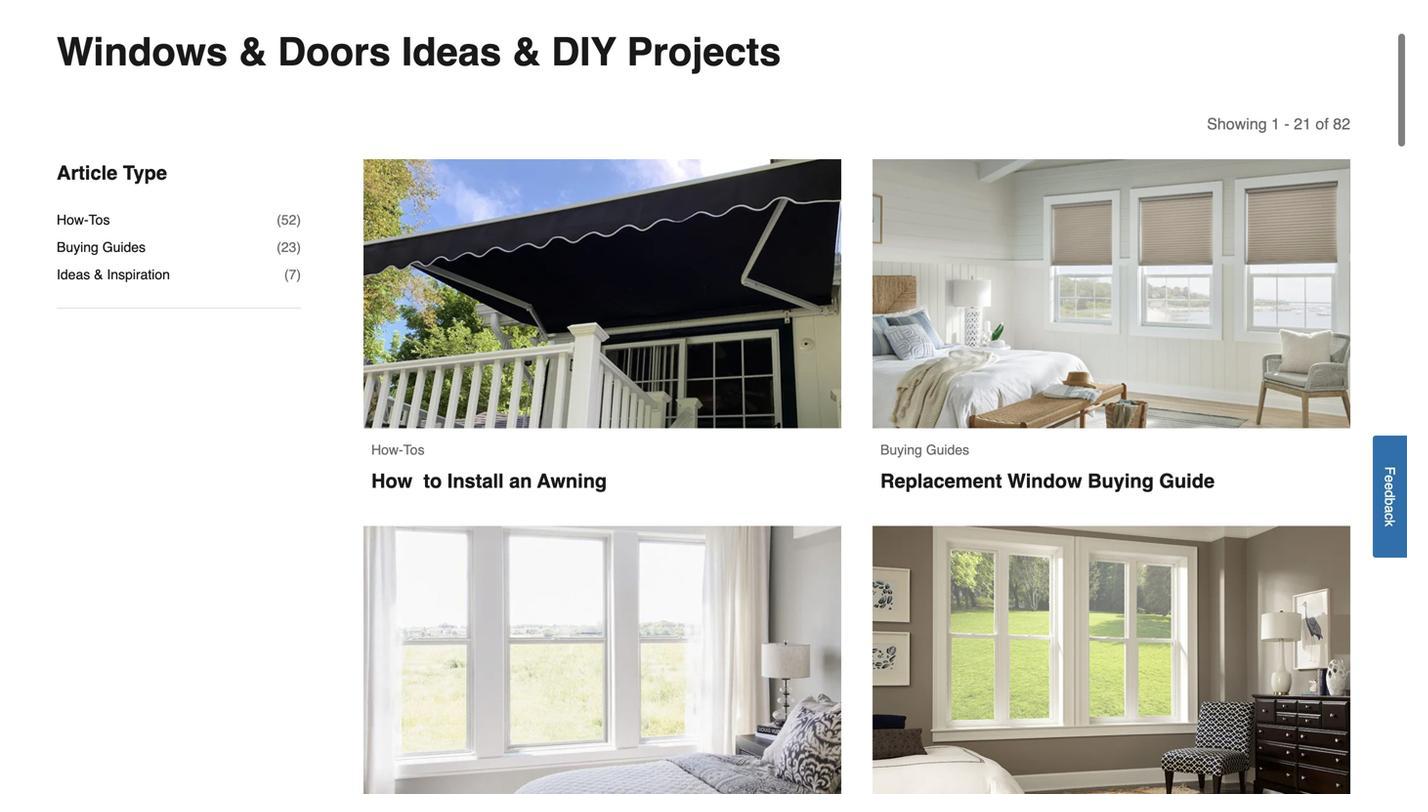 Task type: vqa. For each thing, say whether or not it's contained in the screenshot.
Buying Guides to the right
yes



Task type: locate. For each thing, give the bounding box(es) containing it.
0 vertical spatial ideas
[[402, 29, 502, 74]]

tos up to
[[403, 442, 425, 458]]

2 vertical spatial buying
[[1088, 470, 1155, 493]]

0 vertical spatial how-tos
[[57, 212, 110, 228]]

doors
[[278, 29, 391, 74]]

1 horizontal spatial how-tos
[[372, 442, 425, 458]]

( up 23
[[277, 212, 281, 228]]

article
[[57, 162, 118, 184]]

tos down article
[[89, 212, 110, 228]]

&
[[239, 29, 267, 74], [513, 29, 541, 74], [94, 267, 103, 283]]

1 vertical spatial (
[[277, 240, 281, 255]]

1 horizontal spatial how-
[[372, 442, 403, 458]]

2 ) from the top
[[297, 240, 301, 255]]

& left diy
[[513, 29, 541, 74]]

1 horizontal spatial tos
[[403, 442, 425, 458]]

1 vertical spatial how-tos
[[372, 442, 425, 458]]

how- down article
[[57, 212, 89, 228]]

1 horizontal spatial buying
[[881, 442, 923, 458]]

guides up ideas & inspiration
[[102, 240, 146, 255]]

e up the d in the right bottom of the page
[[1383, 475, 1399, 483]]

& for inspiration
[[94, 267, 103, 283]]

) up ( 7 ) at the top left
[[297, 240, 301, 255]]

( 23 )
[[277, 240, 301, 255]]

how-
[[57, 212, 89, 228], [372, 442, 403, 458]]

) down 23
[[297, 267, 301, 283]]

buying guides
[[57, 240, 146, 255], [881, 442, 970, 458]]

21
[[1295, 115, 1312, 133]]

how-tos
[[57, 212, 110, 228], [372, 442, 425, 458]]

3 ) from the top
[[297, 267, 301, 283]]

1 ) from the top
[[297, 212, 301, 228]]

window
[[1008, 470, 1083, 493]]

1 vertical spatial tos
[[403, 442, 425, 458]]

0 horizontal spatial tos
[[89, 212, 110, 228]]

of
[[1316, 115, 1329, 133]]

0 vertical spatial (
[[277, 212, 281, 228]]

( for 52
[[277, 212, 281, 228]]

) up 23
[[297, 212, 301, 228]]

projects
[[627, 29, 781, 74]]

three windows in a gray bedroom looking out into a field. image
[[364, 526, 842, 795]]

0 vertical spatial buying guides
[[57, 240, 146, 255]]

guides
[[102, 240, 146, 255], [927, 442, 970, 458]]

ideas
[[402, 29, 502, 74], [57, 267, 90, 283]]

1 horizontal spatial guides
[[927, 442, 970, 458]]

buying up ideas & inspiration
[[57, 240, 99, 255]]

windows
[[57, 29, 228, 74]]

diy
[[552, 29, 617, 74]]

) for ( 52 )
[[297, 212, 301, 228]]

0 vertical spatial )
[[297, 212, 301, 228]]

0 horizontal spatial how-
[[57, 212, 89, 228]]

1 vertical spatial ideas
[[57, 267, 90, 283]]

tos
[[89, 212, 110, 228], [403, 442, 425, 458]]

1 vertical spatial how-
[[372, 442, 403, 458]]

0 horizontal spatial ideas
[[57, 267, 90, 283]]

1 horizontal spatial ideas
[[402, 29, 502, 74]]

buying guides for replacement window buying guide
[[881, 442, 970, 458]]

type
[[123, 162, 167, 184]]

0 horizontal spatial buying guides
[[57, 240, 146, 255]]

1 horizontal spatial &
[[239, 29, 267, 74]]

buying guides up replacement
[[881, 442, 970, 458]]

& left doors
[[239, 29, 267, 74]]

awning
[[537, 470, 607, 493]]

1 vertical spatial buying guides
[[881, 442, 970, 458]]

2 vertical spatial )
[[297, 267, 301, 283]]

( down ( 52 )
[[277, 240, 281, 255]]

0 vertical spatial tos
[[89, 212, 110, 228]]

buying up replacement
[[881, 442, 923, 458]]

2 e from the top
[[1383, 483, 1399, 491]]

2 horizontal spatial buying
[[1088, 470, 1155, 493]]

(
[[277, 212, 281, 228], [277, 240, 281, 255], [284, 267, 289, 283]]

a dark blue retractable awning shading a home deck. image
[[364, 159, 842, 429]]

e
[[1383, 475, 1399, 483], [1383, 483, 1399, 491]]

) for ( 7 )
[[297, 267, 301, 283]]

1 vertical spatial )
[[297, 240, 301, 255]]

1
[[1272, 115, 1281, 133]]

0 horizontal spatial &
[[94, 267, 103, 283]]

1 horizontal spatial buying guides
[[881, 442, 970, 458]]

buying left the guide
[[1088, 470, 1155, 493]]

2 vertical spatial (
[[284, 267, 289, 283]]

buying
[[57, 240, 99, 255], [881, 442, 923, 458], [1088, 470, 1155, 493]]

replacement
[[881, 470, 1003, 493]]

how-tos up how
[[372, 442, 425, 458]]

buying for replacement window buying guide
[[881, 442, 923, 458]]

install
[[448, 470, 504, 493]]

guides for replacement window buying guide
[[927, 442, 970, 458]]

) for ( 23 )
[[297, 240, 301, 255]]

e up b
[[1383, 483, 1399, 491]]

0 horizontal spatial guides
[[102, 240, 146, 255]]

buying guides up ideas & inspiration
[[57, 240, 146, 255]]

buying guides for (
[[57, 240, 146, 255]]

how-tos down article
[[57, 212, 110, 228]]

0 vertical spatial buying
[[57, 240, 99, 255]]

( 52 )
[[277, 212, 301, 228]]

guide
[[1160, 470, 1215, 493]]

0 horizontal spatial buying
[[57, 240, 99, 255]]

how- up how
[[372, 442, 403, 458]]

0 vertical spatial how-
[[57, 212, 89, 228]]

82
[[1334, 115, 1351, 133]]

1 vertical spatial buying
[[881, 442, 923, 458]]

buying for (
[[57, 240, 99, 255]]

( down 23
[[284, 267, 289, 283]]

guides up replacement
[[927, 442, 970, 458]]

)
[[297, 212, 301, 228], [297, 240, 301, 255], [297, 267, 301, 283]]

0 horizontal spatial how-tos
[[57, 212, 110, 228]]

7
[[289, 267, 297, 283]]

1 vertical spatial guides
[[927, 442, 970, 458]]

& left inspiration
[[94, 267, 103, 283]]

how-tos for (
[[57, 212, 110, 228]]

0 vertical spatial guides
[[102, 240, 146, 255]]



Task type: describe. For each thing, give the bounding box(es) containing it.
article type
[[57, 162, 167, 184]]

a white bedroom with three windows, a chair, a wood bench and a bed with white comforter. image
[[873, 159, 1351, 429]]

an
[[509, 470, 532, 493]]

k
[[1383, 520, 1399, 527]]

to
[[424, 470, 442, 493]]

& for doors
[[239, 29, 267, 74]]

showing
[[1208, 115, 1268, 133]]

showing 1 - 21 of 82
[[1208, 115, 1351, 133]]

windows & doors ideas & diy projects
[[57, 29, 781, 74]]

f e e d b a c k button
[[1374, 436, 1408, 558]]

tos for (
[[89, 212, 110, 228]]

-
[[1285, 115, 1290, 133]]

tos for how  to install an awning
[[403, 442, 425, 458]]

f e e d b a c k
[[1383, 467, 1399, 527]]

1 e from the top
[[1383, 475, 1399, 483]]

23
[[281, 240, 297, 255]]

how- for how  to install an awning
[[372, 442, 403, 458]]

guides for (
[[102, 240, 146, 255]]

a
[[1383, 506, 1399, 513]]

b
[[1383, 498, 1399, 506]]

replacement window buying guide
[[881, 470, 1215, 493]]

how- for (
[[57, 212, 89, 228]]

how  to install an awning
[[372, 470, 607, 493]]

ideas & inspiration
[[57, 267, 170, 283]]

2 horizontal spatial &
[[513, 29, 541, 74]]

( 7 )
[[284, 267, 301, 283]]

how-tos for how  to install an awning
[[372, 442, 425, 458]]

a bedroom with reliabilt single hung windows, a brown dresser, chair and bed with white comforter. image
[[873, 526, 1351, 795]]

52
[[281, 212, 297, 228]]

( for 23
[[277, 240, 281, 255]]

( for 7
[[284, 267, 289, 283]]

inspiration
[[107, 267, 170, 283]]

c
[[1383, 513, 1399, 520]]

f
[[1383, 467, 1399, 475]]

d
[[1383, 491, 1399, 498]]

how
[[372, 470, 413, 493]]



